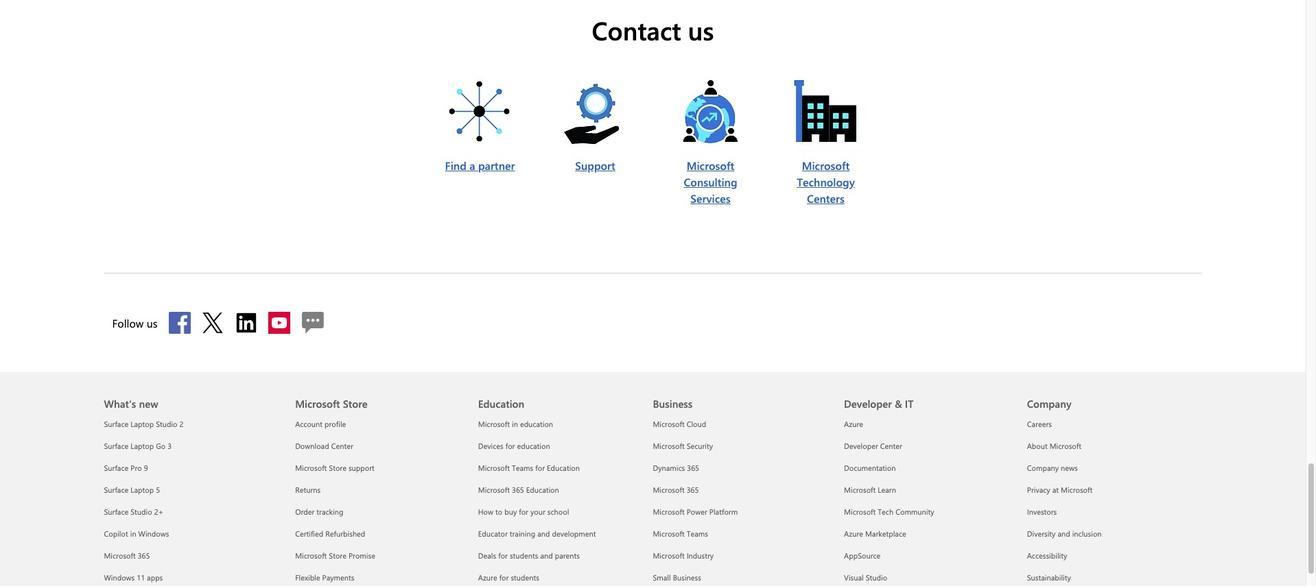 Task type: locate. For each thing, give the bounding box(es) containing it.
0 horizontal spatial in
[[130, 529, 136, 540]]

your
[[531, 507, 545, 518]]

microsoft inside heading
[[295, 397, 340, 411]]

developer for developer & it
[[844, 397, 892, 411]]

microsoft for bottom microsoft 365 link
[[104, 551, 136, 562]]

business down microsoft industry
[[673, 573, 701, 583]]

center down profile
[[331, 441, 353, 452]]

business
[[653, 397, 693, 411], [673, 573, 701, 583]]

account
[[295, 419, 323, 430]]

microsoft for microsoft tech community link
[[844, 507, 876, 518]]

teams
[[512, 463, 533, 474], [687, 529, 708, 540]]

find
[[445, 159, 467, 173]]

2 center from the left
[[880, 441, 902, 452]]

365 up "microsoft power platform" link on the bottom of the page
[[687, 485, 699, 496]]

windows 11 apps
[[104, 573, 163, 583]]

documentation
[[844, 463, 896, 474]]

microsoft for 'microsoft store promise' link at the left of the page
[[295, 551, 327, 562]]

microsoft down microsoft learn
[[844, 507, 876, 518]]

azure down deals at the left of the page
[[478, 573, 497, 583]]

education up your
[[526, 485, 559, 496]]

0 vertical spatial laptop
[[131, 419, 154, 430]]

in for windows
[[130, 529, 136, 540]]

students down deals for students and parents link
[[511, 573, 539, 583]]

surface for surface pro 9
[[104, 463, 129, 474]]

company inside heading
[[1027, 397, 1072, 411]]

2 vertical spatial store
[[329, 551, 347, 562]]

1 vertical spatial business
[[673, 573, 701, 583]]

microsoft up 'microsoft security'
[[653, 419, 685, 430]]

devices for education
[[478, 441, 550, 452]]

microsoft 365 link down dynamics 365 link
[[653, 485, 699, 496]]

1 vertical spatial store
[[329, 463, 347, 474]]

microsoft 365 for the rightmost microsoft 365 link
[[653, 485, 699, 496]]

microsoft down "certified" at the bottom of page
[[295, 551, 327, 562]]

0 vertical spatial business
[[653, 397, 693, 411]]

microsoft up microsoft industry link
[[653, 529, 685, 540]]

business heading
[[653, 373, 828, 414]]

laptop down new
[[131, 419, 154, 430]]

microsoft for microsoft consulting services link
[[687, 159, 735, 173]]

0 vertical spatial education
[[478, 397, 525, 411]]

center for developer
[[880, 441, 902, 452]]

education inside heading
[[478, 397, 525, 411]]

investors link
[[1027, 507, 1057, 518]]

2 vertical spatial studio
[[866, 573, 888, 583]]

1 vertical spatial studio
[[131, 507, 152, 518]]

careers
[[1027, 419, 1052, 430]]

1 horizontal spatial teams
[[687, 529, 708, 540]]

1 horizontal spatial microsoft 365
[[653, 485, 699, 496]]

1 company from the top
[[1027, 397, 1072, 411]]

accessibility link
[[1027, 551, 1067, 562]]

microsoft 365 for bottom microsoft 365 link
[[104, 551, 150, 562]]

surface left 'pro'
[[104, 463, 129, 474]]

in right "copilot"
[[130, 529, 136, 540]]

business up microsoft cloud link
[[653, 397, 693, 411]]

payments
[[322, 573, 354, 583]]

0 vertical spatial education
[[520, 419, 553, 430]]

4 surface from the top
[[104, 485, 129, 496]]

company up "careers" link
[[1027, 397, 1072, 411]]

for right deals at the left of the page
[[498, 551, 508, 562]]

microsoft down download
[[295, 463, 327, 474]]

studio left "2" at the left bottom of the page
[[156, 419, 177, 430]]

surface down what's
[[104, 419, 129, 430]]

education up microsoft in education link
[[478, 397, 525, 411]]

windows down 2+
[[138, 529, 169, 540]]

0 horizontal spatial windows
[[104, 573, 135, 583]]

technology
[[797, 175, 855, 190]]

store inside heading
[[343, 397, 368, 411]]

education
[[520, 419, 553, 430], [517, 441, 550, 452]]

2 horizontal spatial studio
[[866, 573, 888, 583]]

developer up the azure link
[[844, 397, 892, 411]]

and right training
[[538, 529, 550, 540]]

us for follow us
[[147, 316, 158, 331]]

0 vertical spatial us
[[688, 13, 714, 47]]

surface for surface laptop studio 2
[[104, 419, 129, 430]]

0 vertical spatial store
[[343, 397, 368, 411]]

surface up surface pro 9
[[104, 441, 129, 452]]

community
[[896, 507, 934, 518]]

download
[[295, 441, 329, 452]]

0 horizontal spatial microsoft 365
[[104, 551, 150, 562]]

studio left 2+
[[131, 507, 152, 518]]

students down training
[[510, 551, 538, 562]]

0 vertical spatial microsoft 365 link
[[653, 485, 699, 496]]

microsoft up microsoft teams link
[[653, 507, 685, 518]]

microsoft for microsoft teams for education link
[[478, 463, 510, 474]]

microsoft cloud link
[[653, 419, 706, 430]]

1 vertical spatial windows
[[104, 573, 135, 583]]

1 horizontal spatial center
[[880, 441, 902, 452]]

small business link
[[653, 573, 701, 583]]

windows
[[138, 529, 169, 540], [104, 573, 135, 583]]

download center link
[[295, 441, 353, 452]]

developer center link
[[844, 441, 902, 452]]

2 company from the top
[[1027, 463, 1059, 474]]

about microsoft
[[1027, 441, 1082, 452]]

1 vertical spatial company
[[1027, 463, 1059, 474]]

microsoft store support
[[295, 463, 375, 474]]

flexible payments link
[[295, 573, 354, 583]]

apps
[[147, 573, 163, 583]]

1 vertical spatial teams
[[687, 529, 708, 540]]

2 surface from the top
[[104, 441, 129, 452]]

0 horizontal spatial center
[[331, 441, 353, 452]]

microsoft 365 link up windows 11 apps 'link'
[[104, 551, 150, 562]]

5 surface from the top
[[104, 507, 129, 518]]

surface pro 9
[[104, 463, 148, 474]]

studio for surface studio 2+
[[131, 507, 152, 518]]

power
[[687, 507, 707, 518]]

1 vertical spatial azure
[[844, 529, 863, 540]]

and right diversity
[[1058, 529, 1070, 540]]

0 vertical spatial azure
[[844, 419, 863, 430]]

new
[[139, 397, 158, 411]]

microsoft down "copilot"
[[104, 551, 136, 562]]

school
[[548, 507, 569, 518]]

microsoft for microsoft technology centers link
[[802, 159, 850, 173]]

microsoft inside microsoft consulting services
[[687, 159, 735, 173]]

teams down power
[[687, 529, 708, 540]]

2 vertical spatial azure
[[478, 573, 497, 583]]

laptop for studio
[[131, 419, 154, 430]]

0 vertical spatial students
[[510, 551, 538, 562]]

find a partner
[[445, 159, 515, 173]]

1 vertical spatial us
[[147, 316, 158, 331]]

in up devices for education link
[[512, 419, 518, 430]]

company heading
[[1027, 373, 1194, 414]]

microsoft right at
[[1061, 485, 1093, 496]]

365 for microsoft 365 education link
[[512, 485, 524, 496]]

studio right visual
[[866, 573, 888, 583]]

how to buy for your school link
[[478, 507, 569, 518]]

surface studio 2+ link
[[104, 507, 163, 518]]

services
[[691, 192, 731, 206]]

0 horizontal spatial microsoft 365 link
[[104, 551, 150, 562]]

2 vertical spatial laptop
[[131, 485, 154, 496]]

copilot in windows link
[[104, 529, 169, 540]]

0 vertical spatial company
[[1027, 397, 1072, 411]]

us right follow
[[147, 316, 158, 331]]

0 horizontal spatial us
[[147, 316, 158, 331]]

microsoft for microsoft in education link
[[478, 419, 510, 430]]

copilot
[[104, 529, 128, 540]]

microsoft store
[[295, 397, 368, 411]]

0 vertical spatial developer
[[844, 397, 892, 411]]

what's new
[[104, 397, 158, 411]]

365 down the security
[[687, 463, 699, 474]]

for right devices
[[506, 441, 515, 452]]

365 up 11
[[138, 551, 150, 562]]

developer
[[844, 397, 892, 411], [844, 441, 878, 452]]

microsoft up dynamics
[[653, 441, 685, 452]]

0 vertical spatial studio
[[156, 419, 177, 430]]

365
[[687, 463, 699, 474], [512, 485, 524, 496], [687, 485, 699, 496], [138, 551, 150, 562]]

surface laptop go 3
[[104, 441, 172, 452]]

support
[[349, 463, 375, 474]]

blog image
[[302, 312, 324, 334]]

microsoft inside microsoft technology centers
[[802, 159, 850, 173]]

store for microsoft store promise
[[329, 551, 347, 562]]

365 up how to buy for your school 'link'
[[512, 485, 524, 496]]

developer inside heading
[[844, 397, 892, 411]]

education heading
[[478, 373, 645, 414]]

1 vertical spatial microsoft 365
[[104, 551, 150, 562]]

microsoft for microsoft security link
[[653, 441, 685, 452]]

company
[[1027, 397, 1072, 411], [1027, 463, 1059, 474]]

azure up appsource
[[844, 529, 863, 540]]

small business
[[653, 573, 701, 583]]

1 vertical spatial in
[[130, 529, 136, 540]]

2 laptop from the top
[[131, 441, 154, 452]]

developer center
[[844, 441, 902, 452]]

sustainability
[[1027, 573, 1071, 583]]

profile
[[325, 419, 346, 430]]

1 vertical spatial developer
[[844, 441, 878, 452]]

developer down the azure link
[[844, 441, 878, 452]]

microsoft industry
[[653, 551, 714, 562]]

azure up developer center link
[[844, 419, 863, 430]]

3 surface from the top
[[104, 463, 129, 474]]

microsoft 365 down dynamics 365 link
[[653, 485, 699, 496]]

studio for visual studio
[[866, 573, 888, 583]]

buy
[[505, 507, 517, 518]]

to
[[496, 507, 503, 518]]

1 vertical spatial students
[[511, 573, 539, 583]]

microsoft up account profile
[[295, 397, 340, 411]]

2
[[180, 419, 184, 430]]

education up school
[[547, 463, 580, 474]]

microsoft teams
[[653, 529, 708, 540]]

microsoft up devices
[[478, 419, 510, 430]]

microsoft
[[687, 159, 735, 173], [802, 159, 850, 173], [295, 397, 340, 411], [478, 419, 510, 430], [653, 419, 685, 430], [653, 441, 685, 452], [1050, 441, 1082, 452], [295, 463, 327, 474], [478, 463, 510, 474], [478, 485, 510, 496], [653, 485, 685, 496], [844, 485, 876, 496], [1061, 485, 1093, 496], [653, 507, 685, 518], [844, 507, 876, 518], [653, 529, 685, 540], [104, 551, 136, 562], [295, 551, 327, 562], [653, 551, 685, 562]]

&
[[895, 397, 902, 411]]

0 horizontal spatial teams
[[512, 463, 533, 474]]

0 vertical spatial windows
[[138, 529, 169, 540]]

appsource
[[844, 551, 881, 562]]

center up documentation
[[880, 441, 902, 452]]

windows left 11
[[104, 573, 135, 583]]

visual studio
[[844, 573, 888, 583]]

store up profile
[[343, 397, 368, 411]]

microsoft teams for education link
[[478, 463, 580, 474]]

2 developer from the top
[[844, 441, 878, 452]]

us right 'contact'
[[688, 13, 714, 47]]

store for microsoft store support
[[329, 463, 347, 474]]

how to buy for your school
[[478, 507, 569, 518]]

microsoft store heading
[[295, 373, 462, 414]]

microsoft down dynamics
[[653, 485, 685, 496]]

1 vertical spatial education
[[517, 441, 550, 452]]

for up microsoft 365 education
[[536, 463, 545, 474]]

2+
[[154, 507, 163, 518]]

microsoft up to
[[478, 485, 510, 496]]

consulting
[[684, 175, 738, 190]]

1 horizontal spatial in
[[512, 419, 518, 430]]

returns
[[295, 485, 321, 496]]

1 center from the left
[[331, 441, 353, 452]]

devices
[[478, 441, 504, 452]]

0 horizontal spatial studio
[[131, 507, 152, 518]]

in
[[512, 419, 518, 430], [130, 529, 136, 540]]

microsoft up consulting
[[687, 159, 735, 173]]

twitter image
[[202, 312, 224, 334]]

0 vertical spatial in
[[512, 419, 518, 430]]

1 laptop from the top
[[131, 419, 154, 430]]

teams up microsoft 365 education
[[512, 463, 533, 474]]

store left support
[[329, 463, 347, 474]]

devices for education link
[[478, 441, 550, 452]]

microsoft security
[[653, 441, 713, 452]]

linkedin image
[[235, 312, 257, 334]]

windows 11 apps link
[[104, 573, 163, 583]]

microsoft up technology
[[802, 159, 850, 173]]

microsoft up small
[[653, 551, 685, 562]]

microsoft down devices
[[478, 463, 510, 474]]

certified
[[295, 529, 323, 540]]

microsoft teams link
[[653, 529, 708, 540]]

privacy at microsoft link
[[1027, 485, 1093, 496]]

0 vertical spatial teams
[[512, 463, 533, 474]]

laptop for go
[[131, 441, 154, 452]]

microsoft up news at the bottom right of the page
[[1050, 441, 1082, 452]]

surface for surface laptop 5
[[104, 485, 129, 496]]

3 laptop from the top
[[131, 485, 154, 496]]

education for devices for education
[[517, 441, 550, 452]]

laptop left go at the bottom of the page
[[131, 441, 154, 452]]

surface down surface pro 9 link
[[104, 485, 129, 496]]

and left parents
[[540, 551, 553, 562]]

education up devices for education
[[520, 419, 553, 430]]

company for company
[[1027, 397, 1072, 411]]

contact
[[592, 13, 681, 47]]

surface up "copilot"
[[104, 507, 129, 518]]

3
[[168, 441, 172, 452]]

store
[[343, 397, 368, 411], [329, 463, 347, 474], [329, 551, 347, 562]]

for down the deals for students and parents
[[499, 573, 509, 583]]

0 vertical spatial microsoft 365
[[653, 485, 699, 496]]

parents
[[555, 551, 580, 562]]

microsoft down documentation
[[844, 485, 876, 496]]

1 vertical spatial laptop
[[131, 441, 154, 452]]

microsoft store promise
[[295, 551, 375, 562]]

1 horizontal spatial windows
[[138, 529, 169, 540]]

1 surface from the top
[[104, 419, 129, 430]]

microsoft 365 up windows 11 apps 'link'
[[104, 551, 150, 562]]

dynamics 365
[[653, 463, 699, 474]]

tracking
[[317, 507, 343, 518]]

education up microsoft teams for education
[[517, 441, 550, 452]]

laptop left 5
[[131, 485, 154, 496]]

2 vertical spatial education
[[526, 485, 559, 496]]

1 horizontal spatial us
[[688, 13, 714, 47]]

and
[[538, 529, 550, 540], [1058, 529, 1070, 540], [540, 551, 553, 562]]

1 developer from the top
[[844, 397, 892, 411]]

educator training and development
[[478, 529, 596, 540]]

inclusion
[[1073, 529, 1102, 540]]

company up privacy
[[1027, 463, 1059, 474]]

azure for azure marketplace
[[844, 529, 863, 540]]

store up payments
[[329, 551, 347, 562]]



Task type: describe. For each thing, give the bounding box(es) containing it.
diversity and inclusion
[[1027, 529, 1102, 540]]

for for devices
[[506, 441, 515, 452]]

microsoft power platform
[[653, 507, 738, 518]]

teams for microsoft teams
[[687, 529, 708, 540]]

certified refurbished link
[[295, 529, 365, 540]]

microsoft consulting services link
[[670, 158, 752, 207]]

company news
[[1027, 463, 1078, 474]]

learn
[[878, 485, 896, 496]]

microsoft power platform link
[[653, 507, 738, 518]]

how
[[478, 507, 493, 518]]

developer & it heading
[[844, 373, 1011, 414]]

industry
[[687, 551, 714, 562]]

1 horizontal spatial microsoft 365 link
[[653, 485, 699, 496]]

microsoft teams for education
[[478, 463, 580, 474]]

microsoft 365 education link
[[478, 485, 559, 496]]

surface laptop studio 2
[[104, 419, 184, 430]]

education for microsoft in education
[[520, 419, 553, 430]]

laptop for 5
[[131, 485, 154, 496]]

what's
[[104, 397, 136, 411]]

footer resource links element
[[39, 373, 1267, 587]]

flexible payments
[[295, 573, 354, 583]]

11
[[137, 573, 145, 583]]

appsource link
[[844, 551, 881, 562]]

azure for students
[[478, 573, 539, 583]]

surface laptop 5 link
[[104, 485, 160, 496]]

surface for surface studio 2+
[[104, 507, 129, 518]]

students for deals
[[510, 551, 538, 562]]

educator training and development link
[[478, 529, 596, 540]]

follow
[[112, 316, 144, 331]]

deals
[[478, 551, 496, 562]]

microsoft for the rightmost microsoft 365 link
[[653, 485, 685, 496]]

azure marketplace
[[844, 529, 907, 540]]

1 vertical spatial education
[[547, 463, 580, 474]]

documentation link
[[844, 463, 896, 474]]

students for azure
[[511, 573, 539, 583]]

diversity and inclusion link
[[1027, 529, 1102, 540]]

microsoft for microsoft store heading
[[295, 397, 340, 411]]

surface pro 9 link
[[104, 463, 148, 474]]

go
[[156, 441, 166, 452]]

microsoft for microsoft 365 education link
[[478, 485, 510, 496]]

follow us
[[112, 316, 161, 331]]

developer & it
[[844, 397, 914, 411]]

order tracking
[[295, 507, 343, 518]]

training
[[510, 529, 535, 540]]

5
[[156, 485, 160, 496]]

deals for students and parents
[[478, 551, 580, 562]]

about microsoft link
[[1027, 441, 1082, 452]]

microsoft for microsoft industry link
[[653, 551, 685, 562]]

surface laptop 5
[[104, 485, 160, 496]]

facebook image
[[169, 312, 191, 334]]

promise
[[349, 551, 375, 562]]

azure marketplace link
[[844, 529, 907, 540]]

deals for students and parents link
[[478, 551, 580, 562]]

365 for the rightmost microsoft 365 link
[[687, 485, 699, 496]]

1 horizontal spatial studio
[[156, 419, 177, 430]]

microsoft tech community
[[844, 507, 934, 518]]

us for contact us
[[688, 13, 714, 47]]

365 for dynamics 365 link
[[687, 463, 699, 474]]

microsoft in education
[[478, 419, 553, 430]]

platform
[[710, 507, 738, 518]]

order
[[295, 507, 315, 518]]

microsoft cloud
[[653, 419, 706, 430]]

account profile link
[[295, 419, 346, 430]]

azure for the azure link
[[844, 419, 863, 430]]

surface for surface laptop go 3
[[104, 441, 129, 452]]

order tracking link
[[295, 507, 343, 518]]

support
[[575, 159, 616, 173]]

a
[[470, 159, 475, 173]]

company for company news
[[1027, 463, 1059, 474]]

for right buy
[[519, 507, 528, 518]]

certified refurbished
[[295, 529, 365, 540]]

microsoft industry link
[[653, 551, 714, 562]]

developer for developer center
[[844, 441, 878, 452]]

microsoft 365 education
[[478, 485, 559, 496]]

youtube image
[[268, 312, 290, 334]]

at
[[1053, 485, 1059, 496]]

store for microsoft store
[[343, 397, 368, 411]]

microsoft security link
[[653, 441, 713, 452]]

surface laptop go 3 link
[[104, 441, 172, 452]]

visual studio link
[[844, 573, 888, 583]]

microsoft for "microsoft power platform" link on the bottom of the page
[[653, 507, 685, 518]]

business inside heading
[[653, 397, 693, 411]]

azure for students link
[[478, 573, 539, 583]]

what's new heading
[[104, 373, 279, 414]]

for for deals
[[498, 551, 508, 562]]

teams for microsoft teams for education
[[512, 463, 533, 474]]

returns link
[[295, 485, 321, 496]]

microsoft for microsoft cloud link
[[653, 419, 685, 430]]

9
[[144, 463, 148, 474]]

azure for azure for students
[[478, 573, 497, 583]]

centers
[[807, 192, 845, 206]]

microsoft in education link
[[478, 419, 553, 430]]

microsoft for the microsoft learn "link" at the right bottom of page
[[844, 485, 876, 496]]

copilot in windows
[[104, 529, 169, 540]]

1 vertical spatial microsoft 365 link
[[104, 551, 150, 562]]

surface studio 2+
[[104, 507, 163, 518]]

dynamics 365 link
[[653, 463, 699, 474]]

center for microsoft
[[331, 441, 353, 452]]

sustainability link
[[1027, 573, 1071, 583]]

about
[[1027, 441, 1048, 452]]

microsoft technology centers
[[797, 159, 855, 206]]

azure link
[[844, 419, 863, 430]]

in for education
[[512, 419, 518, 430]]

365 for bottom microsoft 365 link
[[138, 551, 150, 562]]

investors
[[1027, 507, 1057, 518]]

microsoft for microsoft store support link
[[295, 463, 327, 474]]

for for azure
[[499, 573, 509, 583]]

microsoft technology centers link
[[785, 158, 867, 207]]

it
[[905, 397, 914, 411]]

privacy
[[1027, 485, 1051, 496]]

privacy at microsoft
[[1027, 485, 1093, 496]]

support link
[[575, 158, 616, 174]]

microsoft for microsoft teams link
[[653, 529, 685, 540]]

tech
[[878, 507, 894, 518]]



Task type: vqa. For each thing, say whether or not it's contained in the screenshot.


